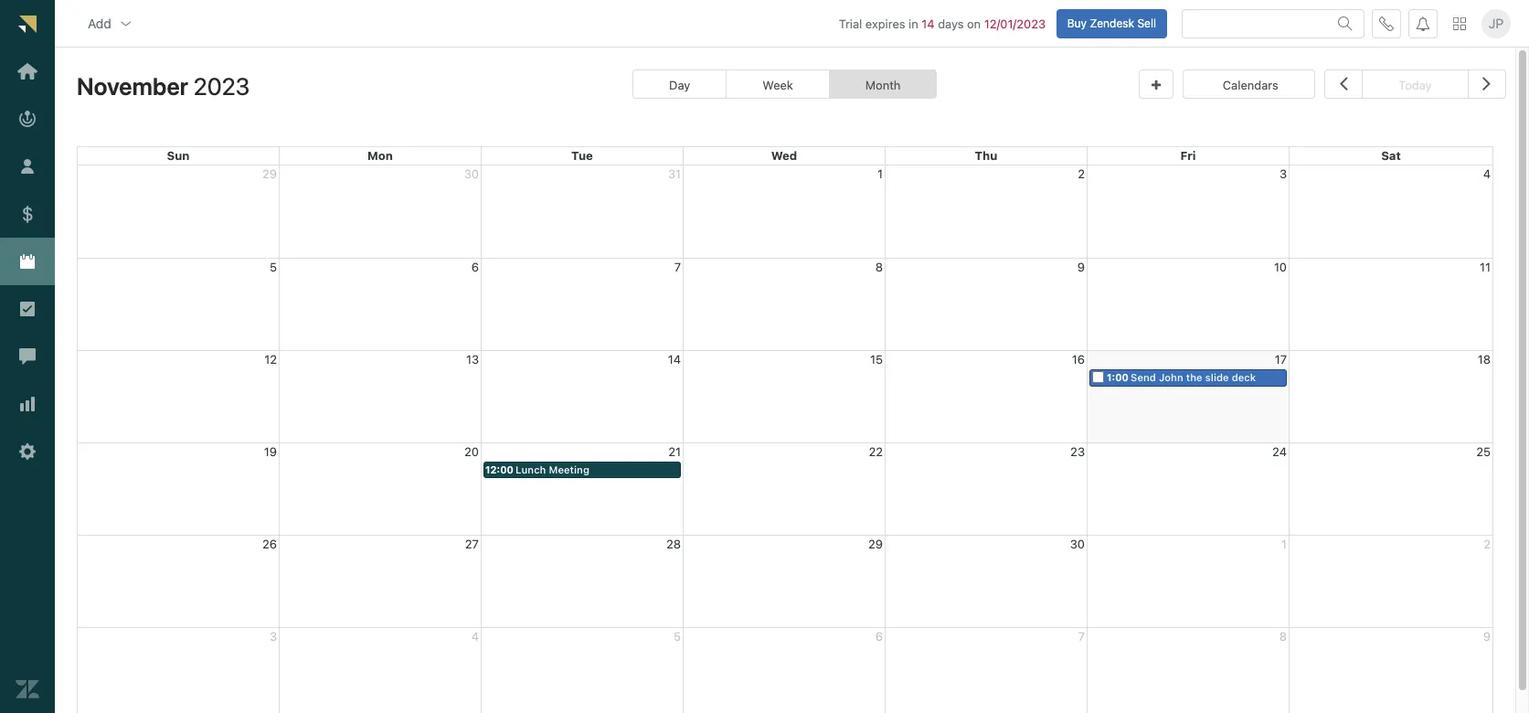 Task type: vqa. For each thing, say whether or not it's contained in the screenshot.
the bottom 7
yes



Task type: locate. For each thing, give the bounding box(es) containing it.
sun
[[167, 148, 190, 163]]

5
[[270, 259, 277, 274], [674, 629, 681, 643]]

3
[[1280, 166, 1287, 181], [270, 629, 277, 643]]

zendesk products image
[[1454, 17, 1467, 30]]

2
[[1078, 166, 1085, 181], [1484, 536, 1491, 551]]

1 vertical spatial 5
[[674, 629, 681, 643]]

1 vertical spatial 4
[[472, 629, 479, 643]]

angle right image
[[1483, 71, 1492, 95]]

month
[[866, 78, 901, 92]]

1 vertical spatial 2
[[1484, 536, 1491, 551]]

angle left image
[[1340, 71, 1348, 95]]

14
[[922, 16, 935, 31], [668, 352, 681, 366]]

1 vertical spatial 3
[[270, 629, 277, 643]]

0 horizontal spatial 29
[[262, 166, 277, 181]]

0 horizontal spatial 1
[[878, 166, 883, 181]]

1 vertical spatial 1
[[1282, 536, 1287, 551]]

0 vertical spatial 14
[[922, 16, 935, 31]]

jp
[[1489, 15, 1504, 31]]

0 horizontal spatial 7
[[675, 259, 681, 274]]

0 vertical spatial 5
[[270, 259, 277, 274]]

0 vertical spatial 8
[[876, 259, 883, 274]]

november 2023
[[77, 72, 250, 100]]

day
[[669, 78, 691, 92]]

None checkbox
[[1093, 372, 1105, 383]]

0 horizontal spatial 5
[[270, 259, 277, 274]]

30
[[464, 166, 479, 181], [1071, 536, 1085, 551]]

0 horizontal spatial 14
[[668, 352, 681, 366]]

1:00
[[1107, 371, 1129, 383]]

meeting
[[549, 464, 590, 476]]

the
[[1187, 371, 1203, 383]]

0 vertical spatial 9
[[1078, 259, 1085, 274]]

0 vertical spatial 1
[[878, 166, 883, 181]]

chevron down image
[[119, 16, 133, 31]]

tue
[[572, 148, 593, 163]]

zendesk
[[1090, 16, 1135, 30]]

0 vertical spatial 4
[[1484, 166, 1491, 181]]

zendesk image
[[16, 678, 39, 701]]

27
[[465, 536, 479, 551]]

1 horizontal spatial 14
[[922, 16, 935, 31]]

8
[[876, 259, 883, 274], [1280, 629, 1287, 643]]

22
[[869, 444, 883, 459]]

thu
[[975, 148, 998, 163]]

12:00 lunch meeting
[[486, 464, 590, 476]]

calls image
[[1380, 16, 1394, 31]]

29
[[262, 166, 277, 181], [869, 536, 883, 551]]

0 vertical spatial 7
[[675, 259, 681, 274]]

1
[[878, 166, 883, 181], [1282, 536, 1287, 551]]

18
[[1478, 352, 1491, 366]]

buy
[[1068, 16, 1087, 30]]

1 horizontal spatial 29
[[869, 536, 883, 551]]

1 vertical spatial 8
[[1280, 629, 1287, 643]]

plus image
[[1152, 80, 1162, 92]]

fri
[[1181, 148, 1196, 163]]

0 horizontal spatial 3
[[270, 629, 277, 643]]

0 vertical spatial 30
[[464, 166, 479, 181]]

0 vertical spatial 29
[[262, 166, 277, 181]]

0 horizontal spatial 4
[[472, 629, 479, 643]]

1 horizontal spatial 9
[[1484, 629, 1491, 643]]

0 horizontal spatial 2
[[1078, 166, 1085, 181]]

1 vertical spatial 14
[[668, 352, 681, 366]]

1 vertical spatial 7
[[1079, 629, 1085, 643]]

12:00
[[486, 464, 514, 476]]

in
[[909, 16, 919, 31]]

1 vertical spatial 29
[[869, 536, 883, 551]]

1 horizontal spatial 6
[[876, 629, 883, 643]]

wed
[[772, 148, 798, 163]]

7
[[675, 259, 681, 274], [1079, 629, 1085, 643]]

6
[[472, 259, 479, 274], [876, 629, 883, 643]]

1 vertical spatial 30
[[1071, 536, 1085, 551]]

17
[[1275, 352, 1287, 366]]

1 horizontal spatial 5
[[674, 629, 681, 643]]

1 horizontal spatial 3
[[1280, 166, 1287, 181]]

0 horizontal spatial 6
[[472, 259, 479, 274]]

9
[[1078, 259, 1085, 274], [1484, 629, 1491, 643]]

november
[[77, 72, 188, 100]]

1:00 send john the slide deck
[[1107, 371, 1257, 383]]

1 horizontal spatial 30
[[1071, 536, 1085, 551]]

4
[[1484, 166, 1491, 181], [472, 629, 479, 643]]

26
[[262, 536, 277, 551]]



Task type: describe. For each thing, give the bounding box(es) containing it.
calendars
[[1223, 78, 1279, 92]]

28
[[667, 536, 681, 551]]

trial expires in 14 days on 12/01/2023
[[839, 16, 1046, 31]]

11
[[1480, 259, 1491, 274]]

today
[[1399, 78, 1432, 92]]

send
[[1131, 371, 1157, 383]]

15
[[871, 352, 883, 366]]

add
[[88, 15, 111, 31]]

1 horizontal spatial 8
[[1280, 629, 1287, 643]]

21
[[669, 444, 681, 459]]

buy zendesk sell
[[1068, 16, 1157, 30]]

25
[[1477, 444, 1491, 459]]

0 vertical spatial 3
[[1280, 166, 1287, 181]]

john
[[1159, 371, 1184, 383]]

1 horizontal spatial 7
[[1079, 629, 1085, 643]]

buy zendesk sell button
[[1057, 9, 1168, 38]]

31
[[668, 166, 681, 181]]

0 horizontal spatial 30
[[464, 166, 479, 181]]

13
[[466, 352, 479, 366]]

0 vertical spatial 2
[[1078, 166, 1085, 181]]

2023
[[194, 72, 250, 100]]

24
[[1273, 444, 1287, 459]]

mon
[[368, 148, 393, 163]]

23
[[1071, 444, 1085, 459]]

1 vertical spatial 6
[[876, 629, 883, 643]]

0 horizontal spatial 8
[[876, 259, 883, 274]]

10
[[1275, 259, 1287, 274]]

lunch
[[516, 464, 546, 476]]

19
[[264, 444, 277, 459]]

sat
[[1382, 148, 1401, 163]]

sell
[[1138, 16, 1157, 30]]

1 horizontal spatial 4
[[1484, 166, 1491, 181]]

0 vertical spatial 6
[[472, 259, 479, 274]]

bell image
[[1416, 16, 1431, 31]]

trial
[[839, 16, 863, 31]]

12
[[264, 352, 277, 366]]

jp button
[[1482, 9, 1511, 38]]

add button
[[73, 5, 148, 42]]

slide
[[1206, 371, 1229, 383]]

search image
[[1339, 16, 1353, 31]]

1 horizontal spatial 1
[[1282, 536, 1287, 551]]

0 horizontal spatial 9
[[1078, 259, 1085, 274]]

deck
[[1232, 371, 1257, 383]]

12/01/2023
[[985, 16, 1046, 31]]

week
[[763, 78, 794, 92]]

1 vertical spatial 9
[[1484, 629, 1491, 643]]

expires
[[866, 16, 906, 31]]

1 horizontal spatial 2
[[1484, 536, 1491, 551]]

on
[[967, 16, 981, 31]]

20
[[465, 444, 479, 459]]

16
[[1072, 352, 1085, 366]]

days
[[938, 16, 964, 31]]



